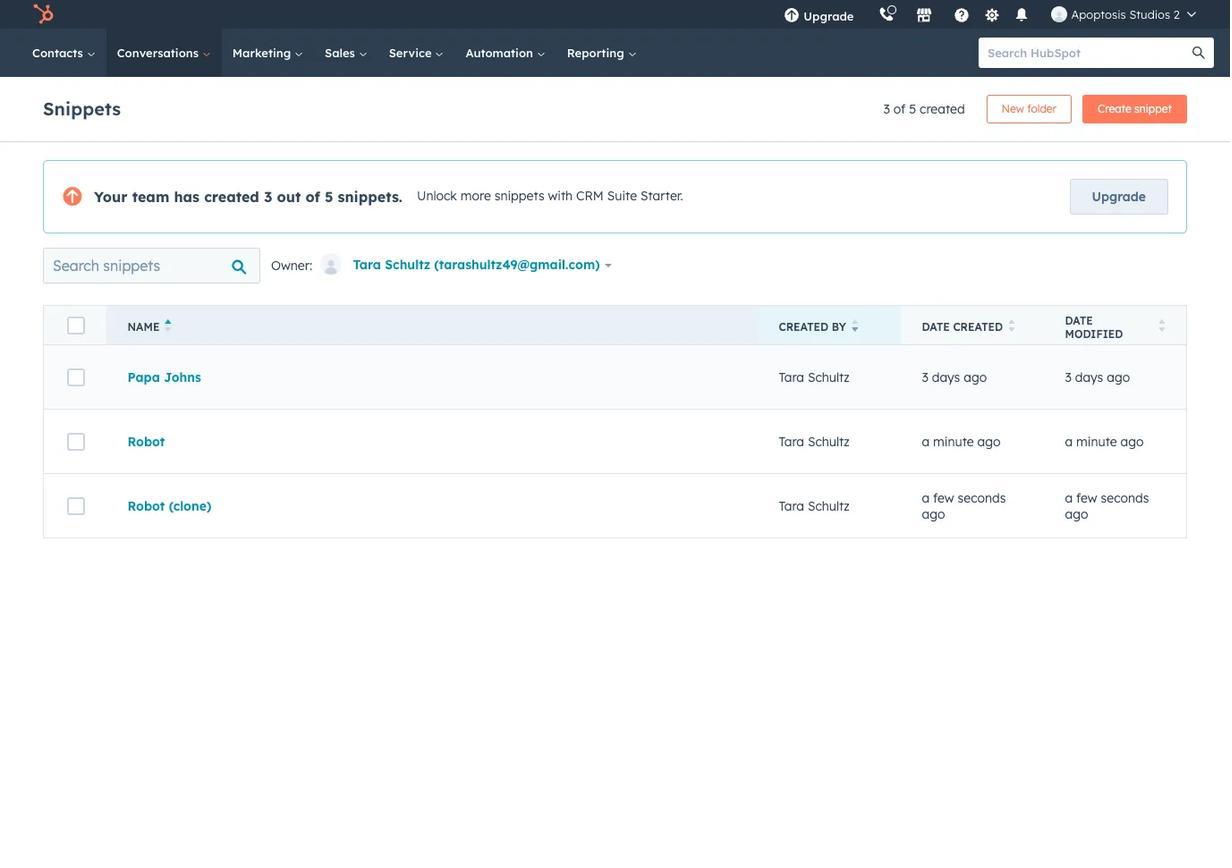 Task type: vqa. For each thing, say whether or not it's contained in the screenshot.
New on the right of page
yes



Task type: locate. For each thing, give the bounding box(es) containing it.
upgrade right upgrade icon
[[804, 9, 854, 23]]

date created
[[922, 320, 1003, 334]]

more
[[461, 188, 491, 204]]

schultz for 3 days ago
[[808, 369, 850, 385]]

1 horizontal spatial a few seconds ago
[[1066, 490, 1150, 522]]

1 horizontal spatial upgrade
[[1092, 189, 1147, 205]]

1 press to sort. element from the left
[[852, 320, 859, 335]]

date for date modified
[[1066, 314, 1094, 327]]

1 horizontal spatial press to sort. image
[[1159, 320, 1165, 332]]

0 horizontal spatial a minute ago
[[922, 434, 1001, 450]]

a few seconds ago
[[922, 490, 1006, 522], [1066, 490, 1150, 522]]

2 vertical spatial created
[[954, 320, 1003, 334]]

0 horizontal spatial upgrade
[[804, 9, 854, 23]]

created inside button
[[954, 320, 1003, 334]]

tara schultz (tarashultz49@gmail.com)
[[353, 257, 600, 273]]

robot down papa
[[128, 434, 165, 450]]

created for has
[[204, 188, 259, 206]]

press to sort. image
[[1009, 320, 1015, 332], [1159, 320, 1165, 332]]

0 horizontal spatial 3 days ago
[[922, 369, 987, 385]]

of inside snippets banner
[[894, 101, 906, 117]]

press to sort. element inside date modified button
[[1159, 320, 1165, 335]]

conversations link
[[106, 29, 222, 77]]

2 few from the left
[[1077, 490, 1098, 506]]

date created button
[[901, 306, 1044, 345]]

snippets
[[43, 97, 121, 119]]

0 vertical spatial tara schultz
[[779, 369, 850, 385]]

few
[[934, 490, 955, 506], [1077, 490, 1098, 506]]

your team has created 3 out of 5 snippets.
[[94, 188, 403, 206]]

snippets.
[[338, 188, 403, 206]]

2 vertical spatial tara schultz
[[779, 498, 850, 514]]

new folder button
[[987, 95, 1072, 124]]

tara
[[353, 257, 381, 273], [779, 369, 805, 385], [779, 434, 805, 450], [779, 498, 805, 514]]

1 horizontal spatial of
[[894, 101, 906, 117]]

robot for robot (clone)
[[128, 498, 165, 514]]

0 horizontal spatial date
[[922, 320, 950, 334]]

1 horizontal spatial 5
[[910, 101, 917, 117]]

notifications button
[[1007, 0, 1038, 29]]

press to sort. element right date created
[[1009, 320, 1015, 335]]

seconds
[[958, 490, 1006, 506], [1101, 490, 1150, 506]]

1 horizontal spatial a minute ago
[[1066, 434, 1144, 450]]

press to sort. image inside date created button
[[1009, 320, 1015, 332]]

robot
[[128, 434, 165, 450], [128, 498, 165, 514]]

2 tara schultz from the top
[[779, 434, 850, 450]]

press to sort. element
[[852, 320, 859, 335], [1009, 320, 1015, 335], [1159, 320, 1165, 335]]

0 horizontal spatial seconds
[[958, 490, 1006, 506]]

tara schultz image
[[1052, 6, 1068, 22]]

1 horizontal spatial minute
[[1077, 434, 1118, 450]]

settings image
[[984, 8, 1001, 24]]

tara schultz
[[779, 369, 850, 385], [779, 434, 850, 450], [779, 498, 850, 514]]

1 horizontal spatial seconds
[[1101, 490, 1150, 506]]

1 horizontal spatial days
[[1076, 369, 1104, 385]]

suite
[[607, 188, 637, 204]]

2 press to sort. image from the left
[[1159, 320, 1165, 332]]

robot left (clone)
[[128, 498, 165, 514]]

1 horizontal spatial date
[[1066, 314, 1094, 327]]

0 vertical spatial of
[[894, 101, 906, 117]]

press to sort. image right date modified
[[1159, 320, 1165, 332]]

notifications image
[[1014, 8, 1031, 24]]

0 horizontal spatial minute
[[934, 434, 974, 450]]

(clone)
[[169, 498, 211, 514]]

a
[[922, 434, 930, 450], [1066, 434, 1073, 450], [922, 490, 930, 506], [1066, 490, 1073, 506]]

date modified button
[[1044, 306, 1187, 345]]

2 seconds from the left
[[1101, 490, 1150, 506]]

press to sort. image inside date modified button
[[1159, 320, 1165, 332]]

created by
[[779, 320, 846, 334]]

1 vertical spatial tara schultz
[[779, 434, 850, 450]]

ago
[[964, 369, 987, 385], [1107, 369, 1131, 385], [978, 434, 1001, 450], [1121, 434, 1144, 450], [922, 506, 946, 522], [1066, 506, 1089, 522]]

2 robot from the top
[[128, 498, 165, 514]]

2 horizontal spatial press to sort. element
[[1159, 320, 1165, 335]]

date
[[1066, 314, 1094, 327], [922, 320, 950, 334]]

name button
[[106, 306, 758, 345]]

0 horizontal spatial press to sort. image
[[1009, 320, 1015, 332]]

papa johns
[[128, 369, 201, 385]]

date inside date modified
[[1066, 314, 1094, 327]]

snippets
[[495, 188, 545, 204]]

0 vertical spatial 5
[[910, 101, 917, 117]]

1 horizontal spatial few
[[1077, 490, 1098, 506]]

3 of 5 created
[[884, 101, 965, 117]]

press to sort. element right date modified
[[1159, 320, 1165, 335]]

a minute ago
[[922, 434, 1001, 450], [1066, 434, 1144, 450]]

0 vertical spatial created
[[920, 101, 965, 117]]

sales link
[[314, 29, 378, 77]]

menu
[[772, 0, 1209, 29]]

robot for robot "link"
[[128, 434, 165, 450]]

studios
[[1130, 7, 1171, 21]]

0 horizontal spatial press to sort. element
[[852, 320, 859, 335]]

days
[[932, 369, 961, 385], [1076, 369, 1104, 385]]

1 press to sort. image from the left
[[1009, 320, 1015, 332]]

tara for 3 days ago
[[779, 369, 805, 385]]

0 horizontal spatial a few seconds ago
[[922, 490, 1006, 522]]

upgrade down the create
[[1092, 189, 1147, 205]]

3 press to sort. element from the left
[[1159, 320, 1165, 335]]

press to sort. image right date created
[[1009, 320, 1015, 332]]

1 horizontal spatial press to sort. element
[[1009, 320, 1015, 335]]

by
[[832, 320, 846, 334]]

with
[[548, 188, 573, 204]]

0 vertical spatial upgrade
[[804, 9, 854, 23]]

upgrade
[[804, 9, 854, 23], [1092, 189, 1147, 205]]

your
[[94, 188, 128, 206]]

calling icon button
[[872, 3, 903, 26]]

apoptosis studios 2 button
[[1041, 0, 1207, 29]]

1 vertical spatial robot
[[128, 498, 165, 514]]

1 vertical spatial 5
[[325, 188, 333, 206]]

created for 5
[[920, 101, 965, 117]]

automation link
[[455, 29, 556, 77]]

2 a minute ago from the left
[[1066, 434, 1144, 450]]

press to sort. element right by
[[852, 320, 859, 335]]

0 vertical spatial robot
[[128, 434, 165, 450]]

minute
[[934, 434, 974, 450], [1077, 434, 1118, 450]]

reporting
[[567, 46, 628, 60]]

new folder
[[1002, 102, 1057, 115]]

upgrade inside menu
[[804, 9, 854, 23]]

tara schultz (tarashultz49@gmail.com) button
[[320, 244, 624, 287]]

1 vertical spatial of
[[306, 188, 320, 206]]

robot (clone) link
[[128, 498, 211, 514]]

1 3 days ago from the left
[[922, 369, 987, 385]]

created by button
[[758, 306, 901, 345]]

press to sort. image for modified
[[1159, 320, 1165, 332]]

tara inside popup button
[[353, 257, 381, 273]]

days down modified
[[1076, 369, 1104, 385]]

created
[[920, 101, 965, 117], [204, 188, 259, 206], [954, 320, 1003, 334]]

press to sort. element for created
[[1009, 320, 1015, 335]]

1 robot from the top
[[128, 434, 165, 450]]

3 tara schultz from the top
[[779, 498, 850, 514]]

reporting link
[[556, 29, 648, 77]]

5
[[910, 101, 917, 117], [325, 188, 333, 206]]

5 inside snippets banner
[[910, 101, 917, 117]]

1 horizontal spatial 3 days ago
[[1066, 369, 1131, 385]]

name
[[128, 320, 160, 334]]

schultz
[[385, 257, 431, 273], [808, 369, 850, 385], [808, 434, 850, 450], [808, 498, 850, 514]]

1 vertical spatial upgrade
[[1092, 189, 1147, 205]]

menu item
[[867, 0, 870, 29]]

0 horizontal spatial few
[[934, 490, 955, 506]]

0 horizontal spatial days
[[932, 369, 961, 385]]

schultz for a few seconds ago
[[808, 498, 850, 514]]

calling icon image
[[879, 7, 895, 23]]

1 tara schultz from the top
[[779, 369, 850, 385]]

3 days ago down date created
[[922, 369, 987, 385]]

press to sort. element inside date created button
[[1009, 320, 1015, 335]]

3 days ago
[[922, 369, 987, 385], [1066, 369, 1131, 385]]

3
[[884, 101, 890, 117], [264, 188, 272, 206], [922, 369, 929, 385], [1066, 369, 1072, 385]]

press to sort. element inside the created by button
[[852, 320, 859, 335]]

press to sort. image for created
[[1009, 320, 1015, 332]]

tara schultz for a minute ago
[[779, 434, 850, 450]]

2 press to sort. element from the left
[[1009, 320, 1015, 335]]

3 days ago down modified
[[1066, 369, 1131, 385]]

owner:
[[271, 258, 312, 274]]

days down date created
[[932, 369, 961, 385]]

tara for a few seconds ago
[[779, 498, 805, 514]]

of
[[894, 101, 906, 117], [306, 188, 320, 206]]

created inside snippets banner
[[920, 101, 965, 117]]

service
[[389, 46, 435, 60]]

1 vertical spatial created
[[204, 188, 259, 206]]



Task type: describe. For each thing, give the bounding box(es) containing it.
marketplaces button
[[906, 0, 944, 29]]

help image
[[954, 8, 971, 24]]

created
[[779, 320, 829, 334]]

upgrade inside upgrade link
[[1092, 189, 1147, 205]]

2
[[1174, 7, 1181, 21]]

marketing
[[233, 46, 295, 60]]

upgrade image
[[784, 8, 800, 24]]

contacts
[[32, 46, 87, 60]]

2 days from the left
[[1076, 369, 1104, 385]]

sales
[[325, 46, 359, 60]]

starter.
[[641, 188, 683, 204]]

new
[[1002, 102, 1025, 115]]

actions button
[[736, 377, 806, 401]]

automation
[[466, 46, 537, 60]]

folder
[[1028, 102, 1057, 115]]

1 seconds from the left
[[958, 490, 1006, 506]]

2 a few seconds ago from the left
[[1066, 490, 1150, 522]]

create
[[1098, 102, 1132, 115]]

(tarashultz49@gmail.com)
[[434, 257, 600, 273]]

menu containing apoptosis studios 2
[[772, 0, 1209, 29]]

marketing link
[[222, 29, 314, 77]]

papa
[[128, 369, 160, 385]]

apoptosis studios 2
[[1072, 7, 1181, 21]]

hubspot image
[[32, 4, 54, 25]]

snippets banner
[[43, 90, 1188, 124]]

1 minute from the left
[[934, 434, 974, 450]]

Search HubSpot search field
[[979, 38, 1198, 68]]

snippet
[[1135, 102, 1172, 115]]

press to sort. image
[[852, 320, 859, 332]]

unlock more snippets with crm suite starter.
[[417, 188, 683, 204]]

papa johns link
[[128, 369, 201, 385]]

settings link
[[981, 5, 1004, 24]]

robot link
[[128, 434, 165, 450]]

create snippet button
[[1083, 95, 1188, 124]]

crm
[[576, 188, 604, 204]]

modified
[[1066, 327, 1124, 341]]

ascending sort. press to sort descending. image
[[165, 320, 172, 332]]

help button
[[947, 0, 978, 29]]

unlock
[[417, 188, 457, 204]]

has
[[174, 188, 200, 206]]

upgrade link
[[1070, 179, 1169, 215]]

1 a minute ago from the left
[[922, 434, 1001, 450]]

press to sort. element for by
[[852, 320, 859, 335]]

apoptosis
[[1072, 7, 1127, 21]]

johns
[[164, 369, 201, 385]]

2 3 days ago from the left
[[1066, 369, 1131, 385]]

ascending sort. press to sort descending. element
[[165, 320, 172, 335]]

tara schultz for a few seconds ago
[[779, 498, 850, 514]]

actions
[[748, 382, 785, 395]]

marketplaces image
[[917, 8, 933, 24]]

0 horizontal spatial 5
[[325, 188, 333, 206]]

robot (clone)
[[128, 498, 211, 514]]

hubspot link
[[21, 4, 67, 25]]

1 a few seconds ago from the left
[[922, 490, 1006, 522]]

Search search field
[[43, 248, 260, 284]]

press to sort. element for modified
[[1159, 320, 1165, 335]]

out
[[277, 188, 301, 206]]

tara schultz for 3 days ago
[[779, 369, 850, 385]]

date modified
[[1066, 314, 1124, 341]]

schultz for a minute ago
[[808, 434, 850, 450]]

search image
[[1193, 47, 1206, 59]]

create snippet
[[1098, 102, 1172, 115]]

schultz inside popup button
[[385, 257, 431, 273]]

1 few from the left
[[934, 490, 955, 506]]

0 horizontal spatial of
[[306, 188, 320, 206]]

conversations
[[117, 46, 202, 60]]

search button
[[1184, 38, 1215, 68]]

1 days from the left
[[932, 369, 961, 385]]

date for date created
[[922, 320, 950, 334]]

2 minute from the left
[[1077, 434, 1118, 450]]

tara for a minute ago
[[779, 434, 805, 450]]

service link
[[378, 29, 455, 77]]

contacts link
[[21, 29, 106, 77]]

3 inside snippets banner
[[884, 101, 890, 117]]

team
[[132, 188, 169, 206]]



